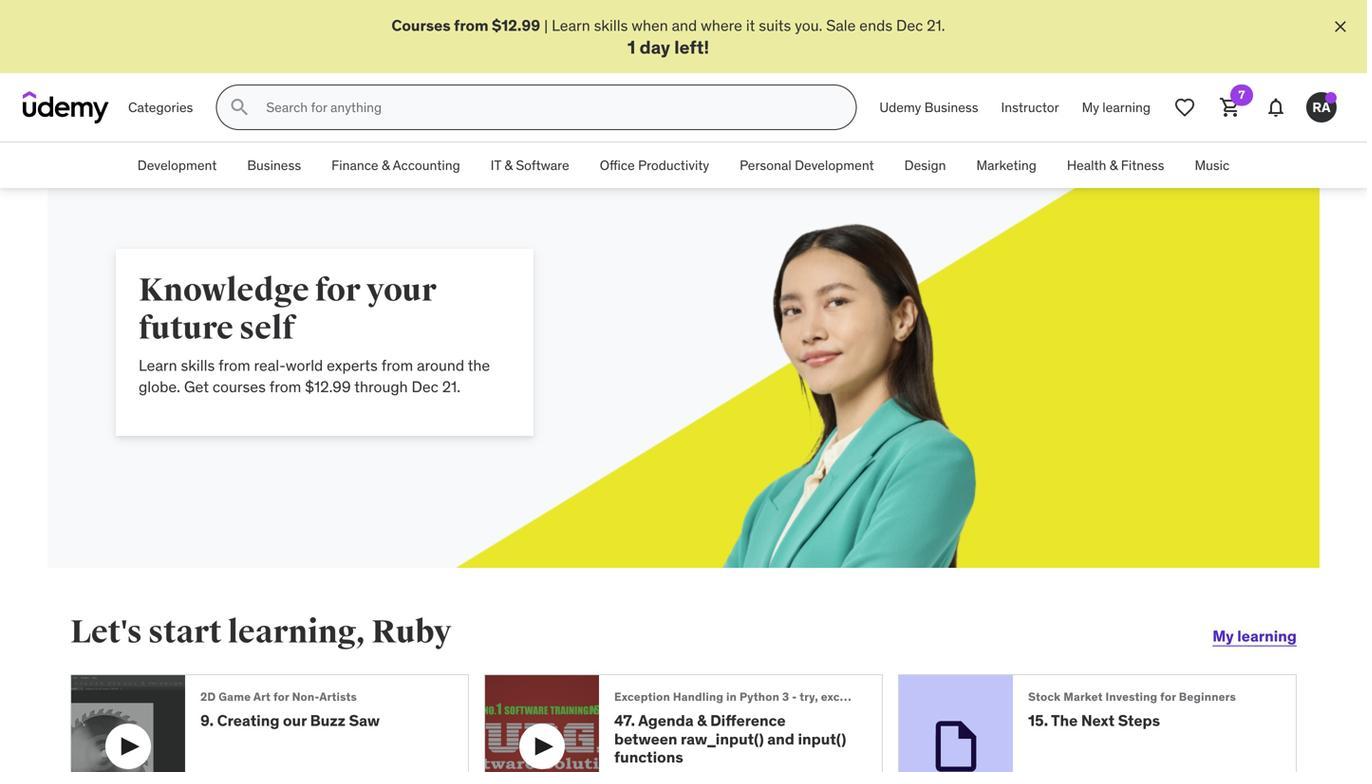 Task type: locate. For each thing, give the bounding box(es) containing it.
development right personal
[[795, 157, 874, 174]]

learning for the top my learning link
[[1103, 99, 1151, 116]]

0 horizontal spatial business
[[247, 157, 301, 174]]

0 vertical spatial my learning link
[[1071, 85, 1163, 130]]

1
[[628, 36, 636, 58]]

21. inside knowledge for your future self learn skills from real-world experts from around the globe. get courses from $12.99 through dec 21.
[[442, 377, 461, 397]]

sale
[[827, 16, 856, 35]]

& inside finance & accounting link
[[382, 157, 390, 174]]

1 horizontal spatial business
[[925, 99, 979, 116]]

learn up globe.
[[139, 356, 177, 375]]

market
[[1064, 690, 1103, 705]]

finally
[[894, 690, 929, 705]]

for inside 2d game art for non-artists 9. creating our buzz saw
[[274, 690, 289, 705]]

0 horizontal spatial skills
[[181, 356, 215, 375]]

courses
[[213, 377, 266, 397]]

skills up get
[[181, 356, 215, 375]]

21. inside courses from $12.99 | learn skills when and where it suits you. sale ends dec 21. 1 day left!
[[927, 16, 946, 35]]

raw_input()
[[681, 729, 764, 749]]

21. right ends
[[927, 16, 946, 35]]

software
[[516, 157, 570, 174]]

finance & accounting
[[332, 157, 460, 174]]

office productivity link
[[585, 143, 725, 188]]

from
[[454, 16, 489, 35], [219, 356, 250, 375], [382, 356, 413, 375], [270, 377, 301, 397]]

$12.99 down world
[[305, 377, 351, 397]]

my up beginners
[[1213, 627, 1235, 646]]

1 horizontal spatial dec
[[897, 16, 924, 35]]

you have alerts image
[[1326, 92, 1337, 104]]

& for accounting
[[382, 157, 390, 174]]

&
[[382, 157, 390, 174], [505, 157, 513, 174], [1110, 157, 1118, 174], [697, 711, 707, 731]]

my learning up beginners
[[1213, 627, 1297, 646]]

1 vertical spatial learning
[[1238, 627, 1297, 646]]

business right udemy
[[925, 99, 979, 116]]

knowledge for your future self learn skills from real-world experts from around the globe. get courses from $12.99 through dec 21.
[[139, 271, 490, 397]]

business inside 'link'
[[247, 157, 301, 174]]

health & fitness
[[1067, 157, 1165, 174]]

for for 15.
[[1161, 690, 1177, 705]]

0 horizontal spatial learn
[[139, 356, 177, 375]]

personal development link
[[725, 143, 890, 188]]

art
[[254, 690, 271, 705]]

7
[[1239, 88, 1246, 102]]

marketing link
[[962, 143, 1052, 188]]

1 vertical spatial dec
[[412, 377, 439, 397]]

my up health
[[1082, 99, 1100, 116]]

for
[[315, 271, 361, 310], [274, 690, 289, 705], [1161, 690, 1177, 705]]

& right health
[[1110, 157, 1118, 174]]

0 horizontal spatial and
[[672, 16, 697, 35]]

& down handling on the bottom
[[697, 711, 707, 731]]

1 horizontal spatial 21.
[[927, 16, 946, 35]]

skills up 1
[[594, 16, 628, 35]]

skills inside courses from $12.99 | learn skills when and where it suits you. sale ends dec 21. 1 day left!
[[594, 16, 628, 35]]

for inside stock market investing for beginners 15. the next steps
[[1161, 690, 1177, 705]]

our
[[283, 711, 307, 731]]

fitness
[[1122, 157, 1165, 174]]

1 horizontal spatial learning
[[1238, 627, 1297, 646]]

saw
[[349, 711, 380, 731]]

$12.99 left |
[[492, 16, 541, 35]]

for left your
[[315, 271, 361, 310]]

my learning up health & fitness
[[1082, 99, 1151, 116]]

0 horizontal spatial my learning
[[1082, 99, 1151, 116]]

1 horizontal spatial skills
[[594, 16, 628, 35]]

real-
[[254, 356, 286, 375]]

my learning link up beginners
[[1213, 614, 1297, 659]]

when
[[632, 16, 668, 35]]

1 vertical spatial business
[[247, 157, 301, 174]]

creating
[[217, 711, 280, 731]]

except,
[[821, 690, 862, 705]]

dec inside courses from $12.99 | learn skills when and where it suits you. sale ends dec 21. 1 day left!
[[897, 16, 924, 35]]

$12.99 inside knowledge for your future self learn skills from real-world experts from around the globe. get courses from $12.99 through dec 21.
[[305, 377, 351, 397]]

for up 15. the next steps link at the right bottom
[[1161, 690, 1177, 705]]

learning,
[[228, 613, 366, 652]]

ra
[[1313, 99, 1331, 116]]

personal
[[740, 157, 792, 174]]

0 horizontal spatial development
[[138, 157, 217, 174]]

business down the submit search image
[[247, 157, 301, 174]]

& for software
[[505, 157, 513, 174]]

and up "left!"
[[672, 16, 697, 35]]

and left input() at bottom right
[[768, 729, 795, 749]]

1 horizontal spatial for
[[315, 271, 361, 310]]

3
[[783, 690, 790, 705]]

0 vertical spatial my learning
[[1082, 99, 1151, 116]]

0 vertical spatial dec
[[897, 16, 924, 35]]

1 vertical spatial my learning link
[[1213, 614, 1297, 659]]

artists
[[319, 690, 357, 705]]

& inside it & software "link"
[[505, 157, 513, 174]]

it & software link
[[476, 143, 585, 188]]

2 development from the left
[[795, 157, 874, 174]]

day
[[640, 36, 671, 58]]

0 vertical spatial learn
[[552, 16, 591, 35]]

0 vertical spatial 21.
[[927, 16, 946, 35]]

0 vertical spatial my
[[1082, 99, 1100, 116]]

your
[[367, 271, 437, 310]]

1 vertical spatial skills
[[181, 356, 215, 375]]

next
[[1082, 711, 1115, 731]]

& right finance at top
[[382, 157, 390, 174]]

1 horizontal spatial $12.99
[[492, 16, 541, 35]]

dec right ends
[[897, 16, 924, 35]]

1 vertical spatial my
[[1213, 627, 1235, 646]]

development link
[[122, 143, 232, 188]]

0 vertical spatial and
[[672, 16, 697, 35]]

self
[[239, 309, 295, 348]]

0 horizontal spatial learning
[[1103, 99, 1151, 116]]

courses
[[392, 16, 451, 35]]

you.
[[795, 16, 823, 35]]

and
[[672, 16, 697, 35], [768, 729, 795, 749]]

0 vertical spatial learning
[[1103, 99, 1151, 116]]

& inside health & fitness link
[[1110, 157, 1118, 174]]

dec inside knowledge for your future self learn skills from real-world experts from around the globe. get courses from $12.99 through dec 21.
[[412, 377, 439, 397]]

learn right |
[[552, 16, 591, 35]]

0 vertical spatial $12.99
[[492, 16, 541, 35]]

1 vertical spatial $12.99
[[305, 377, 351, 397]]

ruby
[[372, 613, 452, 652]]

1 vertical spatial learn
[[139, 356, 177, 375]]

from right courses
[[454, 16, 489, 35]]

future
[[139, 309, 233, 348]]

difference
[[711, 711, 786, 731]]

& right it
[[505, 157, 513, 174]]

learn inside knowledge for your future self learn skills from real-world experts from around the globe. get courses from $12.99 through dec 21.
[[139, 356, 177, 375]]

1 vertical spatial my learning
[[1213, 627, 1297, 646]]

21. down around
[[442, 377, 461, 397]]

0 vertical spatial skills
[[594, 16, 628, 35]]

else,
[[865, 690, 892, 705]]

from up through
[[382, 356, 413, 375]]

Search for anything text field
[[262, 91, 833, 124]]

development
[[138, 157, 217, 174], [795, 157, 874, 174]]

between
[[615, 729, 678, 749]]

1 development from the left
[[138, 157, 217, 174]]

15. the next steps link
[[1029, 711, 1266, 731]]

health
[[1067, 157, 1107, 174]]

|
[[544, 16, 548, 35]]

udemy image
[[23, 91, 109, 124]]

1 horizontal spatial development
[[795, 157, 874, 174]]

exception
[[615, 690, 671, 705]]

health & fitness link
[[1052, 143, 1180, 188]]

$12.99
[[492, 16, 541, 35], [305, 377, 351, 397]]

0 horizontal spatial my learning link
[[1071, 85, 1163, 130]]

my learning link up health & fitness
[[1071, 85, 1163, 130]]

suits
[[759, 16, 792, 35]]

in
[[727, 690, 737, 705]]

1 vertical spatial and
[[768, 729, 795, 749]]

dec down around
[[412, 377, 439, 397]]

python
[[740, 690, 780, 705]]

0 horizontal spatial $12.99
[[305, 377, 351, 397]]

1 horizontal spatial learn
[[552, 16, 591, 35]]

business
[[925, 99, 979, 116], [247, 157, 301, 174]]

submit search image
[[228, 96, 251, 119]]

around
[[417, 356, 465, 375]]

music link
[[1180, 143, 1245, 188]]

let's start learning, ruby
[[70, 613, 452, 652]]

0 horizontal spatial dec
[[412, 377, 439, 397]]

design link
[[890, 143, 962, 188]]

development down categories dropdown button
[[138, 157, 217, 174]]

0 horizontal spatial 21.
[[442, 377, 461, 397]]

learning
[[1103, 99, 1151, 116], [1238, 627, 1297, 646]]

try,
[[800, 690, 819, 705]]

2 horizontal spatial for
[[1161, 690, 1177, 705]]

for right art
[[274, 690, 289, 705]]

skills
[[594, 16, 628, 35], [181, 356, 215, 375]]

0 horizontal spatial for
[[274, 690, 289, 705]]

my learning
[[1082, 99, 1151, 116], [1213, 627, 1297, 646]]

1 horizontal spatial and
[[768, 729, 795, 749]]

close image
[[1332, 17, 1351, 36]]

finance
[[332, 157, 379, 174]]

1 horizontal spatial my learning
[[1213, 627, 1297, 646]]

experts
[[327, 356, 378, 375]]

beginners
[[1180, 690, 1237, 705]]

1 vertical spatial 21.
[[442, 377, 461, 397]]

and inside courses from $12.99 | learn skills when and where it suits you. sale ends dec 21. 1 day left!
[[672, 16, 697, 35]]

courses from $12.99 | learn skills when and where it suits you. sale ends dec 21. 1 day left!
[[392, 16, 946, 58]]



Task type: describe. For each thing, give the bounding box(es) containing it.
investing
[[1106, 690, 1158, 705]]

learning for the right my learning link
[[1238, 627, 1297, 646]]

through
[[355, 377, 408, 397]]

0 vertical spatial business
[[925, 99, 979, 116]]

the
[[1052, 711, 1078, 731]]

functions
[[615, 748, 684, 767]]

and inside the exception handling in python 3 - try, except, else, finally 47. agenda & difference between raw_input() and input() functions
[[768, 729, 795, 749]]

music
[[1195, 157, 1230, 174]]

& inside the exception handling in python 3 - try, except, else, finally 47. agenda & difference between raw_input() and input() functions
[[697, 711, 707, 731]]

left!
[[675, 36, 710, 58]]

it
[[491, 157, 501, 174]]

9. creating our buzz saw link
[[200, 711, 438, 731]]

wishlist image
[[1174, 96, 1197, 119]]

15.
[[1029, 711, 1049, 731]]

design
[[905, 157, 947, 174]]

skills inside knowledge for your future self learn skills from real-world experts from around the globe. get courses from $12.99 through dec 21.
[[181, 356, 215, 375]]

it
[[746, 16, 756, 35]]

instructor
[[1002, 99, 1060, 116]]

input()
[[798, 729, 847, 749]]

agenda
[[638, 711, 694, 731]]

office
[[600, 157, 635, 174]]

globe.
[[139, 377, 180, 397]]

get
[[184, 377, 209, 397]]

handling
[[673, 690, 724, 705]]

it & software
[[491, 157, 570, 174]]

2d game art for non-artists 9. creating our buzz saw
[[200, 690, 380, 731]]

stock
[[1029, 690, 1061, 705]]

1 horizontal spatial my learning link
[[1213, 614, 1297, 659]]

for for artists
[[274, 690, 289, 705]]

productivity
[[638, 157, 710, 174]]

personal development
[[740, 157, 874, 174]]

udemy business link
[[868, 85, 990, 130]]

categories button
[[117, 85, 205, 130]]

2d
[[200, 690, 216, 705]]

for inside knowledge for your future self learn skills from real-world experts from around the globe. get courses from $12.99 through dec 21.
[[315, 271, 361, 310]]

47.
[[615, 711, 635, 731]]

finance & accounting link
[[316, 143, 476, 188]]

0 horizontal spatial my
[[1082, 99, 1100, 116]]

categories
[[128, 99, 193, 116]]

& for fitness
[[1110, 157, 1118, 174]]

non-
[[292, 690, 319, 705]]

udemy business
[[880, 99, 979, 116]]

business link
[[232, 143, 316, 188]]

ends
[[860, 16, 893, 35]]

steps
[[1119, 711, 1161, 731]]

ra link
[[1299, 85, 1345, 130]]

1 horizontal spatial my
[[1213, 627, 1235, 646]]

shopping cart with 7 items image
[[1220, 96, 1242, 119]]

47. agenda & difference between raw_input() and input() functions link
[[615, 711, 852, 767]]

from inside courses from $12.99 | learn skills when and where it suits you. sale ends dec 21. 1 day left!
[[454, 16, 489, 35]]

instructor link
[[990, 85, 1071, 130]]

let's
[[70, 613, 142, 652]]

learn inside courses from $12.99 | learn skills when and where it suits you. sale ends dec 21. 1 day left!
[[552, 16, 591, 35]]

game
[[219, 690, 251, 705]]

stock market investing for beginners 15. the next steps
[[1029, 690, 1237, 731]]

the
[[468, 356, 490, 375]]

buzz
[[310, 711, 346, 731]]

-
[[792, 690, 797, 705]]

office productivity
[[600, 157, 710, 174]]

marketing
[[977, 157, 1037, 174]]

9.
[[200, 711, 214, 731]]

world
[[286, 356, 323, 375]]

from up courses
[[219, 356, 250, 375]]

knowledge
[[139, 271, 309, 310]]

notifications image
[[1265, 96, 1288, 119]]

$12.99 inside courses from $12.99 | learn skills when and where it suits you. sale ends dec 21. 1 day left!
[[492, 16, 541, 35]]

exception handling in python 3 - try, except, else, finally 47. agenda & difference between raw_input() and input() functions
[[615, 690, 929, 767]]

accounting
[[393, 157, 460, 174]]

7 link
[[1208, 85, 1254, 130]]

from down real-
[[270, 377, 301, 397]]

udemy
[[880, 99, 922, 116]]

where
[[701, 16, 743, 35]]



Task type: vqa. For each thing, say whether or not it's contained in the screenshot.
for for Artists
yes



